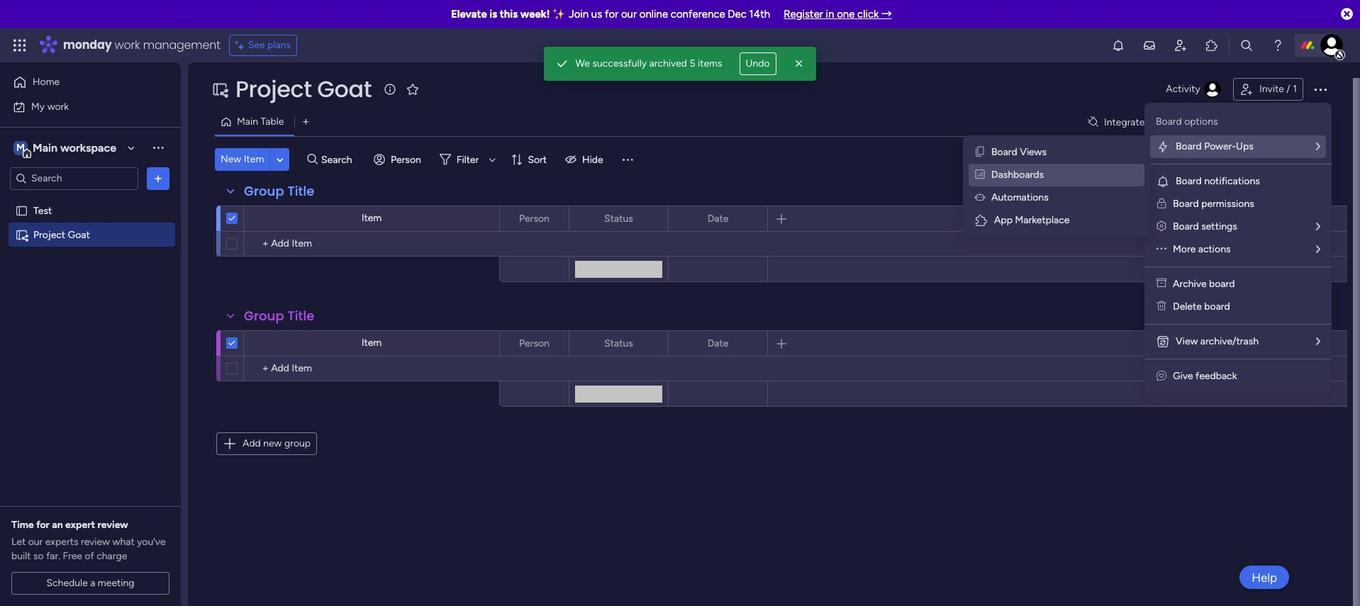 Task type: vqa. For each thing, say whether or not it's contained in the screenshot.
'Workspace selection' element
yes



Task type: locate. For each thing, give the bounding box(es) containing it.
Date field
[[704, 211, 732, 227], [704, 336, 732, 351]]

1 vertical spatial review
[[81, 536, 110, 548]]

dapulse integrations image
[[1088, 117, 1099, 127]]

item inside button
[[244, 153, 264, 165]]

dapulse admin menu image
[[1157, 221, 1167, 233]]

1 vertical spatial group title
[[244, 307, 315, 325]]

1 vertical spatial options image
[[549, 332, 559, 356]]

see plans button
[[229, 35, 297, 56]]

brad klo image
[[1321, 34, 1343, 57]]

select product image
[[13, 38, 27, 52]]

1 horizontal spatial work
[[115, 37, 140, 53]]

0 vertical spatial title
[[288, 182, 315, 200]]

date for 2nd date field from the top of the page
[[708, 337, 729, 349]]

for
[[605, 8, 619, 21], [36, 519, 50, 531]]

1 horizontal spatial options image
[[1312, 81, 1329, 98]]

shareable board image down public board icon
[[15, 228, 28, 242]]

1 vertical spatial status
[[604, 337, 633, 349]]

0 horizontal spatial goat
[[68, 229, 90, 241]]

0 vertical spatial shareable board image
[[211, 81, 228, 98]]

board right v2 permission outline image
[[1173, 198, 1199, 210]]

0 vertical spatial group title field
[[240, 182, 318, 201]]

2 group title from the top
[[244, 307, 315, 325]]

v2 search image
[[307, 152, 318, 168]]

alert
[[544, 47, 816, 81]]

search everything image
[[1240, 38, 1254, 52]]

main inside workspace selection 'element'
[[33, 141, 57, 154]]

1 vertical spatial main
[[33, 141, 57, 154]]

group title
[[244, 182, 315, 200], [244, 307, 315, 325]]

→
[[882, 8, 892, 21]]

1 vertical spatial status field
[[601, 336, 637, 351]]

0 horizontal spatial project goat
[[33, 229, 90, 241]]

feedback
[[1196, 370, 1237, 382]]

0 vertical spatial person field
[[516, 211, 553, 227]]

this
[[500, 8, 518, 21]]

2 person field from the top
[[516, 336, 553, 351]]

person field for 2nd options image from the bottom of the page
[[516, 211, 553, 227]]

2 vertical spatial list arrow image
[[1316, 337, 1321, 347]]

goat inside list box
[[68, 229, 90, 241]]

review
[[97, 519, 128, 531], [81, 536, 110, 548]]

project goat down the test
[[33, 229, 90, 241]]

shareable board image up main table button
[[211, 81, 228, 98]]

workspace selection element
[[13, 139, 118, 158]]

notifications image
[[1111, 38, 1126, 52]]

1 vertical spatial + add item text field
[[251, 360, 493, 377]]

experts
[[45, 536, 78, 548]]

options image
[[1312, 81, 1329, 98], [151, 171, 165, 185]]

board right board notifications image
[[1176, 175, 1202, 187]]

group for status
[[244, 182, 284, 200]]

collapse board header image
[[1317, 116, 1329, 128]]

1 vertical spatial person field
[[516, 336, 553, 351]]

0 vertical spatial main
[[237, 116, 258, 128]]

for inside "time for an expert review let our experts review what you've built so far. free of charge"
[[36, 519, 50, 531]]

board notifications
[[1176, 175, 1260, 187]]

alert containing we successfully archived 5 items
[[544, 47, 816, 81]]

board for delete board
[[1205, 301, 1230, 313]]

add new group button
[[216, 433, 317, 455]]

click
[[858, 8, 879, 21]]

project up the table
[[235, 73, 312, 105]]

settings
[[1202, 221, 1238, 233]]

1 vertical spatial project
[[33, 229, 65, 241]]

board up more
[[1173, 221, 1199, 233]]

goat down search in workspace field
[[68, 229, 90, 241]]

angle down image
[[277, 154, 283, 165]]

group title field for status
[[240, 182, 318, 201]]

shareable board image
[[211, 81, 228, 98], [15, 228, 28, 242]]

an
[[52, 519, 63, 531]]

my
[[31, 100, 45, 112]]

0 horizontal spatial options image
[[151, 171, 165, 185]]

0 vertical spatial group
[[244, 182, 284, 200]]

2 list arrow image from the top
[[1316, 245, 1321, 255]]

v2 permission outline image
[[1158, 198, 1166, 210]]

Status field
[[601, 211, 637, 227], [601, 336, 637, 351]]

board down archive board
[[1205, 301, 1230, 313]]

0 vertical spatial list arrow image
[[1316, 222, 1321, 232]]

for right the us
[[605, 8, 619, 21]]

1 horizontal spatial project goat
[[235, 73, 372, 105]]

register
[[784, 8, 823, 21]]

options image right 1
[[1312, 81, 1329, 98]]

board settings
[[1173, 221, 1238, 233]]

1 vertical spatial board
[[1205, 301, 1230, 313]]

add to favorites image
[[406, 82, 420, 96]]

0 vertical spatial work
[[115, 37, 140, 53]]

2 options image from the top
[[549, 332, 559, 356]]

1 vertical spatial work
[[47, 100, 69, 112]]

status for 2nd status field from the bottom of the page
[[604, 212, 633, 224]]

1 + add item text field from the top
[[251, 235, 493, 253]]

successfully
[[593, 57, 647, 70]]

more
[[1173, 243, 1196, 255]]

work for my
[[47, 100, 69, 112]]

review up what
[[97, 519, 128, 531]]

board up delete board
[[1209, 278, 1235, 290]]

Search in workspace field
[[30, 170, 118, 187]]

main workspace
[[33, 141, 116, 154]]

add view image
[[303, 117, 309, 127]]

work inside my work button
[[47, 100, 69, 112]]

group title field for person
[[240, 307, 318, 326]]

0 vertical spatial date field
[[704, 211, 732, 227]]

0 vertical spatial person
[[391, 154, 421, 166]]

1 vertical spatial project goat
[[33, 229, 90, 241]]

our left online
[[621, 8, 637, 21]]

board
[[1209, 278, 1235, 290], [1205, 301, 1230, 313]]

close image
[[792, 57, 806, 71]]

for left an
[[36, 519, 50, 531]]

1 vertical spatial title
[[288, 307, 315, 325]]

1 horizontal spatial main
[[237, 116, 258, 128]]

0 vertical spatial item
[[244, 153, 264, 165]]

v2 overview line image
[[976, 169, 985, 181]]

1 vertical spatial options image
[[151, 171, 165, 185]]

permissions
[[1202, 198, 1255, 210]]

0 horizontal spatial work
[[47, 100, 69, 112]]

1 vertical spatial date
[[708, 337, 729, 349]]

our up so at left
[[28, 536, 43, 548]]

schedule
[[46, 577, 88, 589]]

1 group title from the top
[[244, 182, 315, 200]]

2 date from the top
[[708, 337, 729, 349]]

1 horizontal spatial goat
[[317, 73, 372, 105]]

review up of
[[81, 536, 110, 548]]

dashboards
[[992, 169, 1044, 181]]

board for board power-ups
[[1176, 140, 1202, 153]]

options image down workspace options image
[[151, 171, 165, 185]]

project down the test
[[33, 229, 65, 241]]

new
[[221, 153, 241, 165]]

2 vertical spatial item
[[362, 337, 382, 349]]

1 vertical spatial for
[[36, 519, 50, 531]]

1 group title field from the top
[[240, 182, 318, 201]]

item for person
[[362, 337, 382, 349]]

work
[[115, 37, 140, 53], [47, 100, 69, 112]]

Project Goat field
[[232, 73, 375, 105]]

app
[[994, 214, 1013, 226]]

view archive/trash image
[[1156, 335, 1170, 349]]

title for person
[[288, 307, 315, 325]]

1 horizontal spatial project
[[235, 73, 312, 105]]

1 vertical spatial person
[[519, 212, 550, 224]]

main left the table
[[237, 116, 258, 128]]

person for 2nd options image from the bottom of the page
[[519, 212, 550, 224]]

person field for 1st options image from the bottom
[[516, 336, 553, 351]]

workspace options image
[[151, 141, 165, 155]]

add
[[243, 438, 261, 450]]

0 vertical spatial status field
[[601, 211, 637, 227]]

project goat up the add view image
[[235, 73, 372, 105]]

new
[[263, 438, 282, 450]]

1 vertical spatial list arrow image
[[1316, 245, 1321, 255]]

expert
[[65, 519, 95, 531]]

0 vertical spatial + add item text field
[[251, 235, 493, 253]]

0 horizontal spatial for
[[36, 519, 50, 531]]

1 horizontal spatial shareable board image
[[211, 81, 228, 98]]

menu containing board options
[[1145, 103, 1332, 394]]

time
[[11, 519, 34, 531]]

1 date field from the top
[[704, 211, 732, 227]]

item
[[244, 153, 264, 165], [362, 212, 382, 224], [362, 337, 382, 349]]

project inside list box
[[33, 229, 65, 241]]

sort
[[528, 154, 547, 166]]

1 list arrow image from the top
[[1316, 222, 1321, 232]]

person button
[[368, 148, 430, 171]]

1 horizontal spatial our
[[621, 8, 637, 21]]

project goat
[[235, 73, 372, 105], [33, 229, 90, 241]]

invite / 1
[[1260, 83, 1297, 95]]

1 vertical spatial date field
[[704, 336, 732, 351]]

2 vertical spatial person
[[519, 337, 550, 349]]

week!
[[521, 8, 550, 21]]

1 vertical spatial our
[[28, 536, 43, 548]]

0 vertical spatial options image
[[549, 207, 559, 231]]

0 vertical spatial group title
[[244, 182, 315, 200]]

far.
[[46, 550, 60, 562]]

0 vertical spatial board
[[1209, 278, 1235, 290]]

filter
[[457, 154, 479, 166]]

apps image
[[1205, 38, 1219, 52]]

0 horizontal spatial our
[[28, 536, 43, 548]]

main right workspace icon
[[33, 141, 57, 154]]

1 horizontal spatial for
[[605, 8, 619, 21]]

2 status from the top
[[604, 337, 633, 349]]

list arrow image
[[1316, 142, 1321, 152]]

1 options image from the top
[[549, 207, 559, 231]]

0 horizontal spatial main
[[33, 141, 57, 154]]

list box
[[0, 196, 181, 438]]

our
[[621, 8, 637, 21], [28, 536, 43, 548]]

1
[[1293, 83, 1297, 95]]

0 horizontal spatial shareable board image
[[15, 228, 28, 242]]

board down board options
[[1176, 140, 1202, 153]]

project
[[235, 73, 312, 105], [33, 229, 65, 241]]

1 status from the top
[[604, 212, 633, 224]]

table
[[261, 116, 284, 128]]

0 vertical spatial our
[[621, 8, 637, 21]]

see
[[248, 39, 265, 51]]

1 vertical spatial goat
[[68, 229, 90, 241]]

list arrow image
[[1316, 222, 1321, 232], [1316, 245, 1321, 255], [1316, 337, 1321, 347]]

board options
[[1156, 116, 1218, 128]]

Search field
[[318, 150, 360, 170]]

2 title from the top
[[288, 307, 315, 325]]

Person field
[[516, 211, 553, 227], [516, 336, 553, 351]]

invite / 1 button
[[1233, 78, 1304, 101]]

1 vertical spatial group
[[244, 307, 284, 325]]

main table
[[237, 116, 284, 128]]

menu image
[[620, 153, 635, 167]]

sort button
[[505, 148, 555, 171]]

online
[[640, 8, 668, 21]]

board for board settings
[[1173, 221, 1199, 233]]

menu
[[1145, 103, 1332, 394]]

options
[[1185, 116, 1218, 128]]

workspace image
[[13, 140, 28, 156]]

work right 'monday'
[[115, 37, 140, 53]]

more actions
[[1173, 243, 1231, 255]]

0 vertical spatial date
[[708, 212, 729, 224]]

v2 views icon image
[[976, 146, 984, 158]]

0 vertical spatial status
[[604, 212, 633, 224]]

0 vertical spatial project
[[235, 73, 312, 105]]

goat left show board description icon
[[317, 73, 372, 105]]

2 group from the top
[[244, 307, 284, 325]]

new item
[[221, 153, 264, 165]]

invite
[[1260, 83, 1284, 95]]

view
[[1176, 336, 1198, 348]]

power-
[[1205, 140, 1236, 153]]

1 title from the top
[[288, 182, 315, 200]]

person
[[391, 154, 421, 166], [519, 212, 550, 224], [519, 337, 550, 349]]

3 list arrow image from the top
[[1316, 337, 1321, 347]]

dapulse archived image
[[1157, 278, 1167, 290]]

1 group from the top
[[244, 182, 284, 200]]

0 vertical spatial for
[[605, 8, 619, 21]]

+ Add Item text field
[[251, 235, 493, 253], [251, 360, 493, 377]]

board
[[1156, 116, 1182, 128], [1176, 140, 1202, 153], [992, 146, 1018, 158], [1176, 175, 1202, 187], [1173, 198, 1199, 210], [1173, 221, 1199, 233]]

1 vertical spatial shareable board image
[[15, 228, 28, 242]]

meeting
[[98, 577, 134, 589]]

project goat inside list box
[[33, 229, 90, 241]]

1 vertical spatial item
[[362, 212, 382, 224]]

1 person field from the top
[[516, 211, 553, 227]]

Group Title field
[[240, 182, 318, 201], [240, 307, 318, 326]]

work right my at the left
[[47, 100, 69, 112]]

undo
[[746, 57, 770, 70]]

hide button
[[560, 148, 612, 171]]

2 group title field from the top
[[240, 307, 318, 326]]

0 horizontal spatial project
[[33, 229, 65, 241]]

main inside button
[[237, 116, 258, 128]]

goat
[[317, 73, 372, 105], [68, 229, 90, 241]]

1 date from the top
[[708, 212, 729, 224]]

my work
[[31, 100, 69, 112]]

we successfully archived 5 items
[[576, 57, 722, 70]]

status for 1st status field from the bottom
[[604, 337, 633, 349]]

option
[[0, 198, 181, 201]]

0 vertical spatial project goat
[[235, 73, 372, 105]]

activity button
[[1161, 78, 1228, 101]]

1 vertical spatial group title field
[[240, 307, 318, 326]]

board right v2 views icon
[[992, 146, 1018, 158]]

activity
[[1166, 83, 1201, 95]]

board up board power-ups icon
[[1156, 116, 1182, 128]]

options image
[[549, 207, 559, 231], [549, 332, 559, 356]]



Task type: describe. For each thing, give the bounding box(es) containing it.
2 date field from the top
[[704, 336, 732, 351]]

list arrow image for more actions
[[1316, 245, 1321, 255]]

more dots image
[[1157, 243, 1167, 255]]

inbox image
[[1143, 38, 1157, 52]]

filter button
[[434, 148, 501, 171]]

item for status
[[362, 212, 382, 224]]

test
[[33, 205, 52, 217]]

group
[[284, 438, 311, 450]]

person inside person popup button
[[391, 154, 421, 166]]

charge
[[97, 550, 127, 562]]

list arrow image for board settings
[[1316, 222, 1321, 232]]

automations
[[992, 192, 1049, 204]]

m
[[16, 142, 25, 154]]

give
[[1173, 370, 1194, 382]]

board views
[[992, 146, 1047, 158]]

help image
[[1271, 38, 1285, 52]]

work for monday
[[115, 37, 140, 53]]

one
[[837, 8, 855, 21]]

invite members image
[[1174, 38, 1188, 52]]

help button
[[1240, 566, 1290, 589]]

board power-ups
[[1176, 140, 1254, 153]]

new item button
[[215, 148, 270, 171]]

of
[[85, 550, 94, 562]]

public board image
[[15, 204, 28, 217]]

add new group
[[243, 438, 311, 450]]

main for main table
[[237, 116, 258, 128]]

see plans
[[248, 39, 291, 51]]

views
[[1020, 146, 1047, 158]]

a
[[90, 577, 95, 589]]

home
[[33, 76, 60, 88]]

v2 user feedback image
[[1157, 370, 1167, 382]]

plans
[[267, 39, 291, 51]]

5
[[690, 57, 695, 70]]

v2 delete line image
[[1157, 301, 1167, 313]]

list box containing test
[[0, 196, 181, 438]]

give feedback
[[1173, 370, 1237, 382]]

we
[[576, 57, 590, 70]]

1 status field from the top
[[601, 211, 637, 227]]

board notifications image
[[1156, 174, 1170, 189]]

main table button
[[215, 111, 295, 133]]

schedule a meeting button
[[11, 572, 170, 595]]

time for an expert review let our experts review what you've built so far. free of charge
[[11, 519, 166, 562]]

let
[[11, 536, 26, 548]]

main for main workspace
[[33, 141, 57, 154]]

conference
[[671, 8, 725, 21]]

view archive/trash
[[1176, 336, 1259, 348]]

board for board notifications
[[1176, 175, 1202, 187]]

elevate
[[451, 8, 487, 21]]

ups
[[1236, 140, 1254, 153]]

dec
[[728, 8, 747, 21]]

items
[[698, 57, 722, 70]]

undo button
[[739, 52, 776, 75]]

in
[[826, 8, 834, 21]]

group for person
[[244, 307, 284, 325]]

monday work management
[[63, 37, 220, 53]]

/
[[1287, 83, 1291, 95]]

what
[[112, 536, 135, 548]]

board for archive board
[[1209, 278, 1235, 290]]

delete
[[1173, 301, 1202, 313]]

elevate is this week! ✨ join us for our online conference dec 14th
[[451, 8, 770, 21]]

archived
[[649, 57, 687, 70]]

group title for status
[[244, 182, 315, 200]]

show board description image
[[382, 82, 399, 96]]

date for first date field
[[708, 212, 729, 224]]

0 vertical spatial options image
[[1312, 81, 1329, 98]]

join
[[569, 8, 589, 21]]

integrate
[[1104, 116, 1145, 128]]

board permissions
[[1173, 198, 1255, 210]]

workspace
[[60, 141, 116, 154]]

list arrow image for view archive/trash
[[1316, 337, 1321, 347]]

person for 1st options image from the bottom
[[519, 337, 550, 349]]

app marketplace
[[994, 214, 1070, 226]]

built
[[11, 550, 31, 562]]

0 vertical spatial review
[[97, 519, 128, 531]]

board for board options
[[1156, 116, 1182, 128]]

you've
[[137, 536, 166, 548]]

delete board
[[1173, 301, 1230, 313]]

actions
[[1199, 243, 1231, 255]]

help
[[1252, 571, 1277, 585]]

0 vertical spatial goat
[[317, 73, 372, 105]]

board for board permissions
[[1173, 198, 1199, 210]]

monday
[[63, 37, 112, 53]]

archive board
[[1173, 278, 1235, 290]]

our inside "time for an expert review let our experts review what you've built so far. free of charge"
[[28, 536, 43, 548]]

archive
[[1173, 278, 1207, 290]]

title for status
[[288, 182, 315, 200]]

notifications
[[1205, 175, 1260, 187]]

register in one click → link
[[784, 8, 892, 21]]

v2 automations outline image
[[975, 192, 985, 204]]

free
[[63, 550, 82, 562]]

group title for person
[[244, 307, 315, 325]]

board for board views
[[992, 146, 1018, 158]]

arrow down image
[[484, 151, 501, 168]]

is
[[490, 8, 497, 21]]

14th
[[749, 8, 770, 21]]

home button
[[9, 71, 153, 94]]

so
[[33, 550, 44, 562]]

my work button
[[9, 95, 153, 118]]

2 + add item text field from the top
[[251, 360, 493, 377]]

hide
[[582, 154, 603, 166]]

register in one click →
[[784, 8, 892, 21]]

board power-ups image
[[1156, 140, 1170, 154]]

2 status field from the top
[[601, 336, 637, 351]]

schedule a meeting
[[46, 577, 134, 589]]

✨
[[553, 8, 566, 21]]

app marketplace image
[[975, 214, 989, 228]]

shareable board image inside list box
[[15, 228, 28, 242]]



